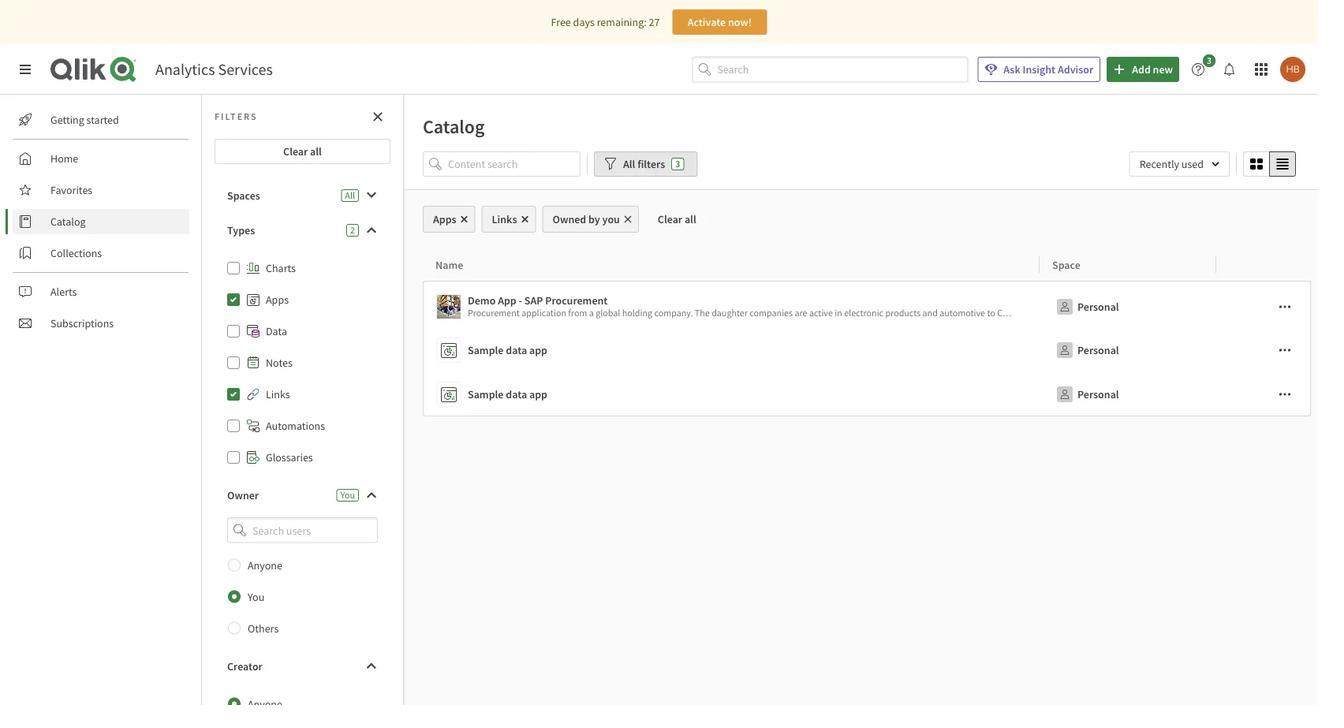 Task type: locate. For each thing, give the bounding box(es) containing it.
2 vertical spatial personal
[[1078, 387, 1119, 402]]

getting started link
[[13, 107, 189, 133]]

global
[[596, 307, 620, 319]]

sap left bw
[[1229, 307, 1245, 319]]

app
[[498, 294, 517, 308]]

the right etc.
[[1137, 307, 1152, 319]]

searchbar element
[[692, 57, 968, 82]]

2 sample from the top
[[468, 387, 504, 402]]

howard brown image
[[1281, 57, 1306, 82]]

1 sample data app from the top
[[468, 343, 548, 357]]

space
[[1053, 258, 1081, 272]]

1 vertical spatial data
[[506, 343, 527, 357]]

0 horizontal spatial clear
[[283, 144, 308, 159]]

0 horizontal spatial all
[[310, 144, 322, 159]]

insight
[[1023, 62, 1056, 77]]

1 sample data app button from the top
[[436, 335, 1034, 366]]

home link
[[13, 146, 189, 171]]

subscriptions link
[[13, 311, 189, 336]]

the left the daughter on the right of the page
[[695, 307, 710, 319]]

2 cell from the top
[[1217, 328, 1312, 372]]

0 vertical spatial all
[[310, 144, 322, 159]]

2 vertical spatial personal button
[[1053, 382, 1122, 407]]

all left filters
[[623, 157, 635, 171]]

catalog up content search text box
[[423, 114, 485, 138]]

apps button
[[423, 206, 475, 233]]

0 vertical spatial more actions image
[[1279, 301, 1292, 313]]

1 horizontal spatial and
[[1040, 307, 1055, 319]]

1 horizontal spatial all
[[623, 157, 635, 171]]

the
[[695, 307, 710, 319], [1137, 307, 1152, 319]]

all
[[623, 157, 635, 171], [345, 189, 355, 202]]

0 horizontal spatial 3
[[676, 158, 680, 170]]

3 personal from the top
[[1078, 387, 1119, 402]]

all up 2
[[345, 189, 355, 202]]

analytics services element
[[155, 60, 273, 79]]

demo
[[468, 294, 496, 308]]

1 vertical spatial all
[[345, 189, 355, 202]]

sap right -
[[525, 294, 543, 308]]

2 sample data app from the top
[[468, 387, 548, 402]]

1 vertical spatial personal button
[[1053, 338, 1122, 363]]

1 the from the left
[[695, 307, 710, 319]]

you inside owner 'option group'
[[248, 590, 265, 604]]

catalog inside the 'navigation pane' element
[[50, 215, 86, 229]]

more actions image down system.
[[1279, 344, 1292, 357]]

1 vertical spatial 3
[[676, 158, 680, 170]]

a left global
[[589, 307, 594, 319]]

all for all
[[345, 189, 355, 202]]

catalog down favorites
[[50, 215, 86, 229]]

all inside filters 'region'
[[623, 157, 635, 171]]

recently
[[1140, 157, 1180, 171]]

0 vertical spatial apps
[[433, 212, 457, 226]]

are
[[795, 307, 808, 319]]

sample data app button
[[436, 335, 1034, 366], [436, 379, 1034, 410]]

qlik sense app image
[[437, 295, 461, 319]]

electronic
[[844, 307, 884, 319]]

close sidebar menu image
[[19, 63, 32, 76]]

app
[[529, 343, 548, 357], [529, 387, 548, 402]]

2 vertical spatial data
[[506, 387, 527, 402]]

owner option group
[[215, 550, 391, 644]]

sample data app for 1st 'sample data app' button
[[468, 343, 548, 357]]

2 personal button from the top
[[1053, 338, 1122, 363]]

0 vertical spatial all
[[623, 157, 635, 171]]

personal button
[[1053, 294, 1122, 320], [1053, 338, 1122, 363], [1053, 382, 1122, 407]]

favorites link
[[13, 178, 189, 203]]

data inside demo app - sap procurement procurement application from a global holding company. the daughter companies are active in electronic products and automotive to chemicals and pharmaceutical etc. the data comes from a sap bw system.
[[1154, 307, 1172, 319]]

0 horizontal spatial clear all button
[[215, 139, 391, 164]]

3
[[1207, 54, 1212, 67], [676, 158, 680, 170]]

0 vertical spatial sample data app
[[468, 343, 548, 357]]

a left bw
[[1222, 307, 1227, 319]]

0 vertical spatial sample
[[468, 343, 504, 357]]

1 horizontal spatial clear all
[[658, 212, 696, 226]]

recently used
[[1140, 157, 1204, 171]]

2 from from the left
[[1201, 307, 1220, 319]]

company.
[[654, 307, 693, 319]]

you up search users text box
[[341, 489, 355, 501]]

apps
[[433, 212, 457, 226], [266, 293, 289, 307]]

1 from from the left
[[568, 307, 587, 319]]

0 horizontal spatial and
[[923, 307, 938, 319]]

owned by you button
[[542, 206, 639, 233]]

1 vertical spatial sample data app
[[468, 387, 548, 402]]

1 vertical spatial sample
[[468, 387, 504, 402]]

sample data app
[[468, 343, 548, 357], [468, 387, 548, 402]]

more actions image
[[1279, 388, 1292, 401]]

by
[[589, 212, 600, 226]]

data
[[1154, 307, 1172, 319], [506, 343, 527, 357], [506, 387, 527, 402]]

1 vertical spatial you
[[248, 590, 265, 604]]

procurement
[[545, 294, 608, 308], [468, 307, 520, 319]]

1 horizontal spatial from
[[1201, 307, 1220, 319]]

collections
[[50, 246, 102, 260]]

alerts
[[50, 285, 77, 299]]

2 personal cell from the top
[[1040, 328, 1217, 372]]

anyone
[[248, 558, 282, 573]]

1 vertical spatial sample data app button
[[436, 379, 1034, 410]]

apps up name
[[433, 212, 457, 226]]

0 horizontal spatial a
[[589, 307, 594, 319]]

charts
[[266, 261, 296, 275]]

spaces
[[227, 189, 260, 203]]

1 horizontal spatial sap
[[1229, 307, 1245, 319]]

and
[[923, 307, 938, 319], [1040, 307, 1055, 319]]

3 personal cell from the top
[[1040, 372, 1217, 417]]

all for bottommost clear all button
[[685, 212, 696, 226]]

3 right new
[[1207, 54, 1212, 67]]

3 right filters
[[676, 158, 680, 170]]

0 vertical spatial clear all
[[283, 144, 322, 159]]

1 horizontal spatial all
[[685, 212, 696, 226]]

1 vertical spatial more actions image
[[1279, 344, 1292, 357]]

3 personal button from the top
[[1053, 382, 1122, 407]]

chemicals
[[997, 307, 1038, 319]]

0 vertical spatial clear
[[283, 144, 308, 159]]

sap
[[525, 294, 543, 308], [1229, 307, 1245, 319]]

alerts link
[[13, 279, 189, 305]]

0 horizontal spatial all
[[345, 189, 355, 202]]

catalog link
[[13, 209, 189, 234]]

3 cell from the top
[[1217, 372, 1312, 417]]

1 horizontal spatial clear
[[658, 212, 683, 226]]

0 vertical spatial links
[[492, 212, 517, 226]]

0 horizontal spatial the
[[695, 307, 710, 319]]

home
[[50, 151, 78, 166]]

apps up data at the left of page
[[266, 293, 289, 307]]

0 vertical spatial personal
[[1078, 300, 1119, 314]]

catalog
[[423, 114, 485, 138], [50, 215, 86, 229]]

data for 1st 'sample data app' button
[[506, 343, 527, 357]]

1 horizontal spatial 3
[[1207, 54, 1212, 67]]

1 vertical spatial app
[[529, 387, 548, 402]]

clear all for clear all button to the top
[[283, 144, 322, 159]]

more actions image
[[1279, 301, 1292, 313], [1279, 344, 1292, 357]]

1 horizontal spatial apps
[[433, 212, 457, 226]]

more actions image right bw
[[1279, 301, 1292, 313]]

2 the from the left
[[1137, 307, 1152, 319]]

2 personal from the top
[[1078, 343, 1119, 357]]

1 vertical spatial links
[[266, 387, 290, 402]]

None field
[[215, 518, 391, 543]]

from right the comes
[[1201, 307, 1220, 319]]

1 horizontal spatial links
[[492, 212, 517, 226]]

from left global
[[568, 307, 587, 319]]

all
[[310, 144, 322, 159], [685, 212, 696, 226]]

a
[[589, 307, 594, 319], [1222, 307, 1227, 319]]

1 horizontal spatial clear all button
[[645, 206, 709, 233]]

add new
[[1132, 62, 1173, 77]]

3 inside filters 'region'
[[676, 158, 680, 170]]

0 vertical spatial clear all button
[[215, 139, 391, 164]]

links right apps button
[[492, 212, 517, 226]]

1 vertical spatial all
[[685, 212, 696, 226]]

active
[[809, 307, 833, 319]]

1 cell from the top
[[1217, 281, 1312, 328]]

1 horizontal spatial the
[[1137, 307, 1152, 319]]

advisor
[[1058, 62, 1094, 77]]

and right products
[[923, 307, 938, 319]]

1 more actions image from the top
[[1279, 301, 1292, 313]]

links down notes
[[266, 387, 290, 402]]

1 vertical spatial personal
[[1078, 343, 1119, 357]]

1 a from the left
[[589, 307, 594, 319]]

owned by you
[[553, 212, 620, 226]]

cell
[[1217, 281, 1312, 328], [1217, 328, 1312, 372], [1217, 372, 1312, 417]]

from
[[568, 307, 587, 319], [1201, 307, 1220, 319]]

1 vertical spatial clear all
[[658, 212, 696, 226]]

you up others
[[248, 590, 265, 604]]

clear all button up the spaces
[[215, 139, 391, 164]]

apps inside apps button
[[433, 212, 457, 226]]

you
[[341, 489, 355, 501], [248, 590, 265, 604]]

and right "chemicals"
[[1040, 307, 1055, 319]]

etc.
[[1121, 307, 1136, 319]]

free
[[551, 15, 571, 29]]

0 vertical spatial app
[[529, 343, 548, 357]]

2 more actions image from the top
[[1279, 344, 1292, 357]]

all for clear all button to the top
[[310, 144, 322, 159]]

new
[[1153, 62, 1173, 77]]

favorites
[[50, 183, 92, 197]]

1 horizontal spatial you
[[341, 489, 355, 501]]

personal cell for first 'sample data app' button from the bottom
[[1040, 372, 1217, 417]]

filters region
[[404, 148, 1318, 189]]

0 horizontal spatial catalog
[[50, 215, 86, 229]]

0 horizontal spatial from
[[568, 307, 587, 319]]

0 vertical spatial data
[[1154, 307, 1172, 319]]

others
[[248, 621, 279, 636]]

links
[[492, 212, 517, 226], [266, 387, 290, 402]]

0 vertical spatial sample data app button
[[436, 335, 1034, 366]]

personal cell
[[1040, 281, 1217, 328], [1040, 328, 1217, 372], [1040, 372, 1217, 417]]

comes
[[1174, 307, 1200, 319]]

0 horizontal spatial clear all
[[283, 144, 322, 159]]

0 horizontal spatial you
[[248, 590, 265, 604]]

1 vertical spatial catalog
[[50, 215, 86, 229]]

1 horizontal spatial a
[[1222, 307, 1227, 319]]

1 horizontal spatial catalog
[[423, 114, 485, 138]]

holding
[[622, 307, 653, 319]]

sample
[[468, 343, 504, 357], [468, 387, 504, 402]]

name
[[436, 258, 463, 272]]

procurement right -
[[545, 294, 608, 308]]

1 personal from the top
[[1078, 300, 1119, 314]]

clear all button
[[215, 139, 391, 164], [645, 206, 709, 233]]

Search text field
[[717, 57, 968, 82]]

0 horizontal spatial sap
[[525, 294, 543, 308]]

0 horizontal spatial procurement
[[468, 307, 520, 319]]

0 vertical spatial 3
[[1207, 54, 1212, 67]]

clear all
[[283, 144, 322, 159], [658, 212, 696, 226]]

0 vertical spatial personal button
[[1053, 294, 1122, 320]]

navigation pane element
[[0, 101, 201, 342]]

clear all button down filters
[[645, 206, 709, 233]]

clear
[[283, 144, 308, 159], [658, 212, 683, 226]]

data
[[266, 324, 287, 338]]

1 vertical spatial apps
[[266, 293, 289, 307]]

more actions image for cell for the personal cell for 1st 'sample data app' button
[[1279, 344, 1292, 357]]

procurement right qlik sense app icon
[[468, 307, 520, 319]]



Task type: describe. For each thing, give the bounding box(es) containing it.
subscriptions
[[50, 316, 114, 331]]

1 app from the top
[[529, 343, 548, 357]]

pharmaceutical
[[1057, 307, 1119, 319]]

clear all for bottommost clear all button
[[658, 212, 696, 226]]

more actions image for first the personal cell from the top of the page cell
[[1279, 301, 1292, 313]]

3 button
[[1186, 54, 1221, 82]]

2 a from the left
[[1222, 307, 1227, 319]]

ask insight advisor button
[[978, 57, 1101, 82]]

products
[[886, 307, 921, 319]]

cell for the personal cell for 1st 'sample data app' button
[[1217, 328, 1312, 372]]

now!
[[728, 15, 752, 29]]

0 horizontal spatial links
[[266, 387, 290, 402]]

automotive
[[940, 307, 985, 319]]

companies
[[750, 307, 793, 319]]

all filters
[[623, 157, 665, 171]]

personal button for 1st 'sample data app' button
[[1053, 338, 1122, 363]]

cell for first the personal cell from the top of the page
[[1217, 281, 1312, 328]]

getting
[[50, 113, 84, 127]]

cell for first 'sample data app' button from the bottom's the personal cell
[[1217, 372, 1312, 417]]

application
[[522, 307, 566, 319]]

owned
[[553, 212, 586, 226]]

1 personal button from the top
[[1053, 294, 1122, 320]]

links inside button
[[492, 212, 517, 226]]

filters
[[638, 157, 665, 171]]

activate
[[688, 15, 726, 29]]

automations
[[266, 419, 325, 433]]

personal button for first 'sample data app' button from the bottom
[[1053, 382, 1122, 407]]

services
[[218, 60, 273, 79]]

Content search text field
[[448, 151, 581, 177]]

creator button
[[215, 654, 391, 679]]

ask
[[1004, 62, 1021, 77]]

creator
[[227, 659, 263, 674]]

1 horizontal spatial procurement
[[545, 294, 608, 308]]

days
[[573, 15, 595, 29]]

0 vertical spatial catalog
[[423, 114, 485, 138]]

filters
[[215, 110, 258, 123]]

free days remaining: 27
[[551, 15, 660, 29]]

collections link
[[13, 241, 189, 266]]

links button
[[482, 206, 536, 233]]

add
[[1132, 62, 1151, 77]]

1 vertical spatial clear all button
[[645, 206, 709, 233]]

0 horizontal spatial apps
[[266, 293, 289, 307]]

Search users text field
[[249, 518, 359, 543]]

remaining:
[[597, 15, 647, 29]]

2 app from the top
[[529, 387, 548, 402]]

1 sample from the top
[[468, 343, 504, 357]]

sample data app for first 'sample data app' button from the bottom
[[468, 387, 548, 402]]

to
[[987, 307, 996, 319]]

2 and from the left
[[1040, 307, 1055, 319]]

owner
[[227, 488, 259, 503]]

activate now!
[[688, 15, 752, 29]]

system.
[[1261, 307, 1291, 319]]

in
[[835, 307, 842, 319]]

1 and from the left
[[923, 307, 938, 319]]

used
[[1182, 157, 1204, 171]]

started
[[86, 113, 119, 127]]

demo app - sap procurement procurement application from a global holding company. the daughter companies are active in electronic products and automotive to chemicals and pharmaceutical etc. the data comes from a sap bw system.
[[468, 294, 1291, 319]]

notes
[[266, 356, 293, 370]]

2 sample data app button from the top
[[436, 379, 1034, 410]]

activate now! link
[[673, 9, 767, 35]]

getting started
[[50, 113, 119, 127]]

you
[[602, 212, 620, 226]]

ask insight advisor
[[1004, 62, 1094, 77]]

Recently used field
[[1130, 151, 1230, 177]]

analytics
[[155, 60, 215, 79]]

all for all filters
[[623, 157, 635, 171]]

-
[[519, 294, 522, 308]]

bw
[[1246, 307, 1259, 319]]

types
[[227, 223, 255, 237]]

1 personal cell from the top
[[1040, 281, 1217, 328]]

daughter
[[712, 307, 748, 319]]

add new button
[[1107, 57, 1180, 82]]

0 vertical spatial you
[[341, 489, 355, 501]]

data for first 'sample data app' button from the bottom
[[506, 387, 527, 402]]

2
[[350, 224, 355, 236]]

personal cell for 1st 'sample data app' button
[[1040, 328, 1217, 372]]

analytics services
[[155, 60, 273, 79]]

1 vertical spatial clear
[[658, 212, 683, 226]]

3 inside 3 'dropdown button'
[[1207, 54, 1212, 67]]

glossaries
[[266, 451, 313, 465]]

27
[[649, 15, 660, 29]]

switch view group
[[1243, 151, 1296, 177]]



Task type: vqa. For each thing, say whether or not it's contained in the screenshot.
create corresponding to Create and analyze
no



